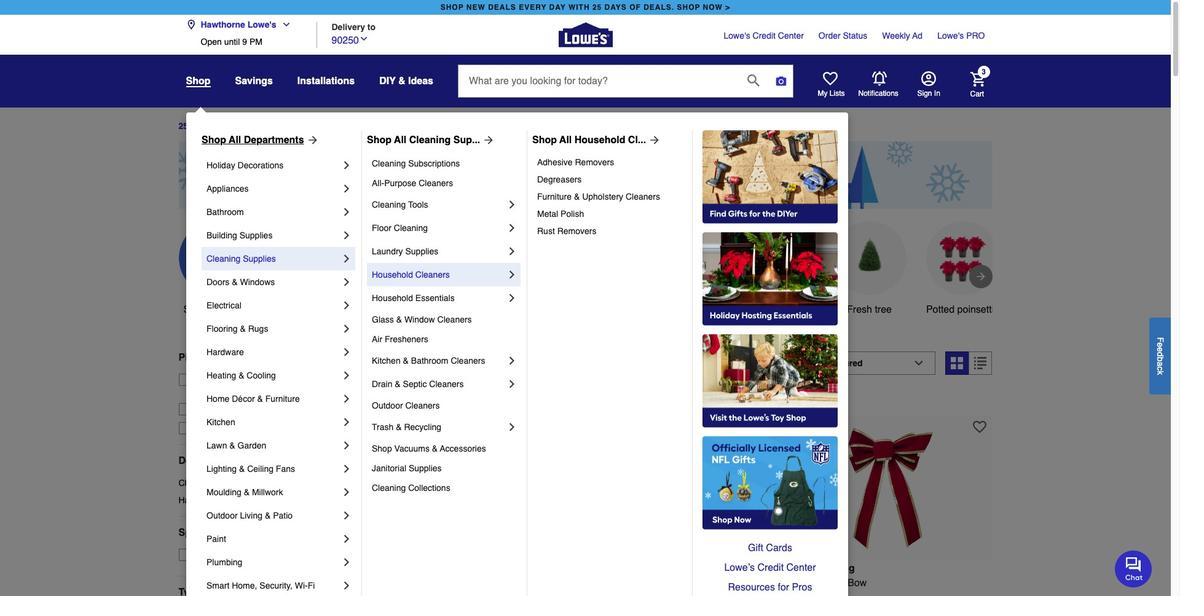 Task type: locate. For each thing, give the bounding box(es) containing it.
credit up resources for pros link
[[758, 563, 784, 574]]

1 horizontal spatial white
[[764, 304, 789, 315]]

incandescent
[[474, 578, 532, 589], [704, 578, 763, 589]]

resources for pros link
[[703, 578, 838, 596]]

compare inside 1001813120 element
[[383, 394, 419, 404]]

outdoor living & patio link
[[207, 504, 341, 528]]

count inside holiday living 100-count 20.62-ft white incandescent plug- in christmas string lights
[[381, 578, 407, 589]]

1 ft from the left
[[438, 578, 443, 589]]

chevron right image for outdoor living & patio
[[341, 510, 353, 522]]

lights inside holiday living 100-count 20.62-ft white incandescent plug- in christmas string lights
[[447, 592, 474, 596]]

0 horizontal spatial heart outline image
[[760, 420, 774, 434]]

0 vertical spatial shop
[[186, 76, 211, 87]]

1 horizontal spatial compare
[[810, 394, 845, 404]]

removers down polish
[[557, 226, 597, 236]]

0 horizontal spatial departments
[[179, 455, 239, 467]]

cleaning down building
[[207, 254, 241, 264]]

Search Query text field
[[459, 65, 738, 97]]

removers
[[575, 157, 614, 167], [557, 226, 597, 236]]

doors & windows
[[207, 277, 275, 287]]

chevron right image
[[506, 199, 518, 211], [341, 206, 353, 218], [506, 292, 518, 304], [341, 346, 353, 358], [506, 378, 518, 390], [341, 393, 353, 405], [341, 440, 353, 452], [341, 463, 353, 475], [341, 486, 353, 499]]

pickup up hawthorne lowe's & nearby stores button
[[240, 375, 266, 385]]

shop vacuums & accessories link
[[372, 439, 518, 459]]

gift cards link
[[703, 539, 838, 558]]

0 horizontal spatial white
[[446, 578, 471, 589]]

supplies up cleaning supplies
[[240, 231, 273, 240]]

1 vertical spatial chevron down image
[[359, 34, 369, 43]]

0 horizontal spatial ft
[[438, 578, 443, 589]]

lowe's home improvement account image
[[921, 71, 936, 86]]

sign in button
[[918, 71, 941, 98]]

1 horizontal spatial chevron down image
[[359, 34, 369, 43]]

kitchen down home on the left bottom of the page
[[207, 417, 235, 427]]

lowe's inside button
[[248, 20, 276, 30]]

household down laundry on the top of the page
[[372, 270, 413, 280]]

compare inside 5013254527 element
[[810, 394, 845, 404]]

center
[[778, 31, 804, 41], [787, 563, 816, 574]]

25 days of deals link
[[179, 121, 247, 131]]

0 horizontal spatial pickup
[[179, 352, 211, 363]]

lists
[[830, 89, 845, 98]]

deals right of
[[224, 121, 247, 131]]

adhesive removers link
[[537, 154, 684, 171]]

2 compare from the left
[[810, 394, 845, 404]]

2 horizontal spatial in
[[934, 89, 941, 98]]

furniture & upholstery cleaners link
[[537, 188, 684, 205]]

0 horizontal spatial incandescent
[[474, 578, 532, 589]]

status
[[843, 31, 868, 41]]

0 vertical spatial outdoor
[[372, 401, 403, 411]]

& for drain & septic cleaners
[[395, 379, 401, 389]]

notifications
[[859, 89, 899, 98]]

1 horizontal spatial christmas
[[372, 592, 416, 596]]

2 ft from the left
[[651, 578, 656, 589]]

0 horizontal spatial compare
[[383, 394, 419, 404]]

weekly
[[882, 31, 910, 41]]

compare for 5013254527 element
[[810, 394, 845, 404]]

& inside button
[[398, 76, 406, 87]]

cleaning down all-
[[372, 200, 406, 210]]

adhesive
[[537, 157, 573, 167]]

chevron right image for building supplies
[[341, 229, 353, 242]]

location image
[[186, 20, 196, 30]]

1 horizontal spatial plug-
[[574, 592, 597, 596]]

1 horizontal spatial in
[[597, 592, 606, 596]]

departments down lawn
[[179, 455, 239, 467]]

arrow right image inside shop all cleaning sup... link
[[480, 134, 495, 146]]

3 shop from the left
[[532, 135, 557, 146]]

supplies for cleaning supplies
[[243, 254, 276, 264]]

hawthorne
[[201, 20, 245, 30], [197, 387, 239, 397]]

chevron right image for moulding & millwork
[[341, 486, 353, 499]]

patio
[[273, 511, 293, 521]]

household up led
[[372, 293, 413, 303]]

septic
[[403, 379, 427, 389]]

1 string from the left
[[419, 592, 445, 596]]

decorations for christmas decorations
[[220, 478, 266, 488]]

chevron right image for plumbing
[[341, 556, 353, 569]]

1 vertical spatial savings
[[478, 304, 513, 315]]

0 horizontal spatial 20.62-
[[410, 578, 438, 589]]

lowe's down free store pickup today at: at the bottom
[[241, 387, 268, 397]]

hawthorne for hawthorne lowe's & nearby stores
[[197, 387, 239, 397]]

arrow right image up adhesive removers link
[[646, 134, 661, 146]]

2 incandescent from the left
[[704, 578, 763, 589]]

0 horizontal spatial lights
[[447, 592, 474, 596]]

25 days of deals
[[179, 121, 247, 131]]

1 heart outline image from the left
[[760, 420, 774, 434]]

& left rugs at the bottom of page
[[240, 324, 246, 334]]

e up d
[[1156, 342, 1166, 347]]

chevron right image for holiday decorations
[[341, 159, 353, 172]]

chevron right image for lawn & garden
[[341, 440, 353, 452]]

1 count from the left
[[381, 578, 407, 589]]

household for household cleaners
[[372, 270, 413, 280]]

1 horizontal spatial bathroom
[[411, 356, 449, 366]]

supplies up the household cleaners
[[405, 247, 438, 256]]

holiday for holiday living 8.5-in w red bow
[[788, 563, 823, 574]]

1 vertical spatial shop
[[183, 304, 206, 315]]

officially licensed n f l gifts. shop now. image
[[703, 437, 838, 530]]

holiday for holiday decorations
[[207, 160, 235, 170]]

0 horizontal spatial bathroom
[[207, 207, 244, 217]]

air
[[372, 334, 382, 344]]

0 horizontal spatial furniture
[[265, 394, 300, 404]]

living inside holiday living 100-count 20.62-ft white incandescent plug- in christmas string lights
[[399, 563, 428, 574]]

center left 'order'
[[778, 31, 804, 41]]

0 horizontal spatial string
[[419, 592, 445, 596]]

1 horizontal spatial savings button
[[459, 221, 533, 317]]

incandescent inside holiday living 100-count 20.62-ft white incandescent plug- in christmas string lights
[[474, 578, 532, 589]]

savings down pm
[[235, 76, 273, 87]]

ceiling
[[247, 464, 274, 474]]

& left patio on the left bottom of the page
[[265, 511, 271, 521]]

supplies down shop vacuums & accessories
[[409, 464, 442, 473]]

1 horizontal spatial 100-
[[574, 578, 594, 589]]

1 horizontal spatial shop
[[677, 3, 700, 12]]

arrow right image up cleaning subscriptions link
[[480, 134, 495, 146]]

0 vertical spatial in
[[450, 358, 462, 375]]

floor cleaning
[[372, 223, 428, 233]]

credit up search icon
[[753, 31, 776, 41]]

millwork
[[252, 488, 283, 497]]

hardware link
[[207, 341, 341, 364]]

cleaning up subscriptions
[[409, 135, 451, 146]]

cleaning for supplies
[[207, 254, 241, 264]]

1 horizontal spatial 25
[[593, 3, 602, 12]]

delivery up lawn & garden
[[216, 423, 247, 433]]

delivery up heating & cooling
[[223, 352, 262, 363]]

1 horizontal spatial shop
[[367, 135, 392, 146]]

0 horizontal spatial count
[[381, 578, 407, 589]]

glass & window cleaners link
[[372, 310, 518, 330]]

cleaners inside "link"
[[429, 379, 464, 389]]

& for trash & recycling
[[396, 422, 402, 432]]

hawthorne lowe's & nearby stores
[[197, 387, 330, 397]]

ft
[[438, 578, 443, 589], [651, 578, 656, 589]]

& right diy
[[398, 76, 406, 87]]

lawn & garden
[[207, 441, 266, 451]]

2 20.62- from the left
[[623, 578, 651, 589]]

cleaners up outdoor cleaners link
[[429, 379, 464, 389]]

chevron right image for household essentials
[[506, 292, 518, 304]]

2 horizontal spatial shop
[[532, 135, 557, 146]]

1 vertical spatial departments
[[179, 455, 239, 467]]

with
[[569, 3, 590, 12]]

lights inside 100-count 20.62-ft multicolor incandescent plug-in christmas string lights
[[684, 592, 710, 596]]

chevron right image for paint
[[341, 533, 353, 545]]

every
[[519, 3, 547, 12]]

2 vertical spatial household
[[372, 293, 413, 303]]

heart outline image
[[760, 420, 774, 434], [973, 420, 987, 434]]

0 vertical spatial center
[[778, 31, 804, 41]]

1 compare from the left
[[383, 394, 419, 404]]

departments up holiday decorations link
[[244, 135, 304, 146]]

rust removers link
[[537, 223, 684, 240]]

shop left electrical
[[183, 304, 206, 315]]

1 horizontal spatial count
[[594, 578, 620, 589]]

deals up the flooring & rugs
[[222, 304, 247, 315]]

outdoor down hanukkah decorations
[[207, 511, 238, 521]]

order status
[[819, 31, 868, 41]]

0 vertical spatial hawthorne
[[201, 20, 245, 30]]

all
[[229, 135, 241, 146], [394, 135, 407, 146], [560, 135, 572, 146], [209, 304, 220, 315]]

living for patio
[[240, 511, 263, 521]]

fi
[[308, 581, 315, 591]]

resources
[[728, 582, 775, 593]]

0 vertical spatial removers
[[575, 157, 614, 167]]

lowe's home improvement logo image
[[559, 8, 613, 62]]

outdoor up trash
[[372, 401, 403, 411]]

0 horizontal spatial 100-
[[361, 578, 381, 589]]

chevron right image for flooring & rugs
[[341, 323, 353, 335]]

0 vertical spatial furniture
[[537, 192, 572, 202]]

deals inside button
[[222, 304, 247, 315]]

1 vertical spatial household
[[372, 270, 413, 280]]

pickup up free
[[179, 352, 211, 363]]

25 right with
[[593, 3, 602, 12]]

holiday hosting essentials. image
[[703, 232, 838, 326]]

1 vertical spatial outdoor
[[207, 511, 238, 521]]

2 100- from the left
[[574, 578, 594, 589]]

all for departments
[[229, 135, 241, 146]]

& left the ceiling
[[239, 464, 245, 474]]

1 horizontal spatial incandescent
[[704, 578, 763, 589]]

all up cleaning subscriptions
[[394, 135, 407, 146]]

bathroom
[[207, 207, 244, 217], [411, 356, 449, 366]]

0 horizontal spatial christmas
[[179, 478, 217, 488]]

my lists link
[[818, 71, 845, 98]]

arrow right image
[[304, 134, 319, 146], [480, 134, 495, 146], [646, 134, 661, 146], [975, 270, 987, 283]]

lighting & ceiling fans link
[[207, 457, 341, 481]]

decorations for hanukkah decorations
[[220, 495, 266, 505]]

1 vertical spatial plug-
[[574, 592, 597, 596]]

0 vertical spatial white
[[764, 304, 789, 315]]

1 horizontal spatial savings
[[478, 304, 513, 315]]

fresh
[[847, 304, 872, 315]]

25 left days
[[179, 121, 188, 131]]

& for diy & ideas
[[398, 76, 406, 87]]

1 vertical spatial credit
[[758, 563, 784, 574]]

1 20.62- from the left
[[410, 578, 438, 589]]

0 horizontal spatial in
[[361, 592, 369, 596]]

furniture down degreasers
[[537, 192, 572, 202]]

chevron right image for heating & cooling
[[341, 369, 353, 382]]

now
[[703, 3, 723, 12]]

living for count
[[399, 563, 428, 574]]

& right glass
[[396, 315, 402, 325]]

2 shop from the left
[[677, 3, 700, 12]]

1 vertical spatial center
[[787, 563, 816, 574]]

all for cleaning
[[394, 135, 407, 146]]

chevron right image for laundry supplies
[[506, 245, 518, 258]]

arrow right image inside shop all household cl... link
[[646, 134, 661, 146]]

1001813120 element
[[361, 393, 419, 405]]

1 horizontal spatial living
[[399, 563, 428, 574]]

shop for shop
[[186, 76, 211, 87]]

1 100- from the left
[[361, 578, 381, 589]]

0 vertical spatial credit
[[753, 31, 776, 41]]

pickup
[[179, 352, 211, 363], [240, 375, 266, 385]]

red
[[827, 578, 845, 589]]

2 count from the left
[[594, 578, 620, 589]]

installations
[[297, 76, 355, 87]]

arrow right image for shop all departments
[[304, 134, 319, 146]]

count inside 100-count 20.62-ft multicolor incandescent plug-in christmas string lights
[[594, 578, 620, 589]]

all up adhesive removers at top
[[560, 135, 572, 146]]

shop button
[[186, 75, 211, 87]]

my lists
[[818, 89, 845, 98]]

holiday inside holiday living 100-count 20.62-ft white incandescent plug- in christmas string lights
[[361, 563, 397, 574]]

& up heating
[[214, 352, 221, 363]]

center for lowe's credit center
[[787, 563, 816, 574]]

& right store
[[239, 371, 244, 381]]

ft inside 100-count 20.62-ft multicolor incandescent plug-in christmas string lights
[[651, 578, 656, 589]]

0 horizontal spatial outdoor
[[207, 511, 238, 521]]

& right doors
[[232, 277, 238, 287]]

1 vertical spatial pickup
[[240, 375, 266, 385]]

shop up adhesive
[[532, 135, 557, 146]]

string inside holiday living 100-count 20.62-ft white incandescent plug- in christmas string lights
[[419, 592, 445, 596]]

heating & cooling link
[[207, 364, 341, 387]]

savings up 198 products in holiday decorations
[[478, 304, 513, 315]]

0 horizontal spatial living
[[240, 511, 263, 521]]

shop up janitorial
[[372, 444, 392, 454]]

chevron down image
[[276, 20, 291, 30], [359, 34, 369, 43]]

1 vertical spatial in
[[805, 578, 812, 589]]

& down fresheners
[[403, 356, 409, 366]]

hawthorne up the open until 9 pm
[[201, 20, 245, 30]]

f e e d b a c k button
[[1150, 318, 1171, 394]]

removers down shop all household cl... link
[[575, 157, 614, 167]]

stores
[[307, 387, 330, 397]]

degreasers link
[[537, 171, 684, 188]]

& for moulding & millwork
[[244, 488, 250, 497]]

furniture down today
[[265, 394, 300, 404]]

1 vertical spatial removers
[[557, 226, 597, 236]]

shop up all-
[[367, 135, 392, 146]]

cleaners down 'air fresheners' link
[[451, 356, 485, 366]]

laundry supplies
[[372, 247, 438, 256]]

arrow right image up holiday decorations link
[[304, 134, 319, 146]]

0 vertical spatial plug-
[[535, 578, 558, 589]]

1 horizontal spatial furniture
[[537, 192, 572, 202]]

0 horizontal spatial plug-
[[535, 578, 558, 589]]

&
[[398, 76, 406, 87], [574, 192, 580, 202], [232, 277, 238, 287], [396, 315, 402, 325], [240, 324, 246, 334], [214, 352, 221, 363], [403, 356, 409, 366], [239, 371, 244, 381], [395, 379, 401, 389], [270, 387, 276, 397], [257, 394, 263, 404], [396, 422, 402, 432], [230, 441, 235, 451], [432, 444, 438, 454], [239, 464, 245, 474], [244, 488, 250, 497], [265, 511, 271, 521]]

delivery up '90250' on the top left of the page
[[332, 22, 365, 32]]

cleaning supplies
[[207, 254, 276, 264]]

lowe's inside button
[[241, 387, 268, 397]]

1 horizontal spatial in
[[805, 578, 812, 589]]

chevron right image for bathroom
[[341, 206, 353, 218]]

chevron right image for kitchen
[[341, 416, 353, 429]]

2 string from the left
[[655, 592, 681, 596]]

chevron right image for appliances
[[341, 183, 353, 195]]

paint link
[[207, 528, 341, 551]]

in down 'air fresheners' link
[[450, 358, 462, 375]]

2 horizontal spatial living
[[826, 563, 855, 574]]

bathroom down appliances
[[207, 207, 244, 217]]

1 horizontal spatial kitchen
[[372, 356, 401, 366]]

outdoor
[[372, 401, 403, 411], [207, 511, 238, 521]]

at:
[[294, 375, 303, 385]]

in inside 100-count 20.62-ft multicolor incandescent plug-in christmas string lights
[[597, 592, 606, 596]]

list view image
[[975, 357, 987, 369]]

25 days of deals. shop new deals every day. while supplies last. image
[[179, 141, 993, 209]]

1 vertical spatial savings button
[[459, 221, 533, 317]]

string inside 100-count 20.62-ft multicolor incandescent plug-in christmas string lights
[[655, 592, 681, 596]]

shop down 25 days of deals link
[[202, 135, 226, 146]]

0 vertical spatial savings button
[[235, 70, 273, 92]]

kitchen inside "kitchen" link
[[207, 417, 235, 427]]

fast delivery
[[197, 423, 247, 433]]

lowe's credit center
[[725, 563, 816, 574]]

1 incandescent from the left
[[474, 578, 532, 589]]

hawthorne for hawthorne lowe's
[[201, 20, 245, 30]]

2 vertical spatial shop
[[372, 444, 392, 454]]

2 shop from the left
[[367, 135, 392, 146]]

1 lights from the left
[[447, 592, 474, 596]]

1 vertical spatial bathroom
[[411, 356, 449, 366]]

& left millwork
[[244, 488, 250, 497]]

1 shop from the left
[[202, 135, 226, 146]]

1 horizontal spatial string
[[655, 592, 681, 596]]

0 horizontal spatial chevron down image
[[276, 20, 291, 30]]

all up flooring
[[209, 304, 220, 315]]

1 vertical spatial furniture
[[265, 394, 300, 404]]

0 vertical spatial kitchen
[[372, 356, 401, 366]]

shop left new
[[441, 3, 464, 12]]

0 vertical spatial savings
[[235, 76, 273, 87]]

lowe's
[[725, 563, 755, 574]]

1 vertical spatial kitchen
[[207, 417, 235, 427]]

sale
[[215, 550, 232, 560]]

arrow right image inside shop all departments link
[[304, 134, 319, 146]]

100- inside 100-count 20.62-ft multicolor incandescent plug-in christmas string lights
[[574, 578, 594, 589]]

1 vertical spatial deals
[[222, 304, 247, 315]]

1 vertical spatial 25
[[179, 121, 188, 131]]

household essentials link
[[372, 287, 506, 310]]

hawthorne inside button
[[201, 20, 245, 30]]

0 vertical spatial departments
[[244, 135, 304, 146]]

lights
[[447, 592, 474, 596], [684, 592, 710, 596]]

center up 8.5-
[[787, 563, 816, 574]]

2 horizontal spatial christmas
[[608, 592, 653, 596]]

& inside "link"
[[395, 379, 401, 389]]

None search field
[[458, 65, 794, 109]]

shop inside button
[[183, 304, 206, 315]]

shop all deals button
[[179, 221, 252, 317]]

1 horizontal spatial ft
[[651, 578, 656, 589]]

cleaners down subscriptions
[[419, 178, 453, 188]]

bathroom up drain & septic cleaners "link" at the bottom left of the page
[[411, 356, 449, 366]]

in left w
[[805, 578, 812, 589]]

chevron right image for floor cleaning
[[506, 222, 518, 234]]

hawthorne down store
[[197, 387, 239, 397]]

& right lawn
[[230, 441, 235, 451]]

cleaning up all-
[[372, 159, 406, 168]]

1 horizontal spatial lights
[[684, 592, 710, 596]]

open
[[201, 37, 222, 47]]

0 vertical spatial bathroom
[[207, 207, 244, 217]]

living inside holiday living 8.5-in w red bow
[[826, 563, 855, 574]]

0 vertical spatial 25
[[593, 3, 602, 12]]

chevron right image for drain & septic cleaners
[[506, 378, 518, 390]]

1 horizontal spatial outdoor
[[372, 401, 403, 411]]

0 horizontal spatial shop
[[202, 135, 226, 146]]

all inside button
[[209, 304, 220, 315]]

diy & ideas button
[[379, 70, 433, 92]]

1 horizontal spatial heart outline image
[[973, 420, 987, 434]]

shop down open
[[186, 76, 211, 87]]

degreasers
[[537, 175, 582, 184]]

supplies for building supplies
[[240, 231, 273, 240]]

& right drain at left
[[395, 379, 401, 389]]

multicolor
[[659, 578, 701, 589]]

0 horizontal spatial shop
[[441, 3, 464, 12]]

5013254527 element
[[788, 393, 845, 405]]

free store pickup today at:
[[197, 375, 303, 385]]

hawthorne inside button
[[197, 387, 239, 397]]

chevron right image for doors & windows
[[341, 276, 353, 288]]

arrow right image for shop all cleaning sup...
[[480, 134, 495, 146]]

cleaning down janitorial
[[372, 483, 406, 493]]

household up adhesive removers link
[[575, 135, 626, 146]]

purpose
[[384, 178, 416, 188]]

departments element
[[179, 455, 341, 467]]

supplies up windows
[[243, 254, 276, 264]]

all for household
[[560, 135, 572, 146]]

find gifts for the diyer. image
[[703, 130, 838, 224]]

pro
[[967, 31, 985, 41]]

& right trash
[[396, 422, 402, 432]]

supplies for laundry supplies
[[405, 247, 438, 256]]

& down today
[[270, 387, 276, 397]]

& up polish
[[574, 192, 580, 202]]

0 vertical spatial pickup
[[179, 352, 211, 363]]

chevron right image
[[341, 159, 353, 172], [341, 183, 353, 195], [506, 222, 518, 234], [341, 229, 353, 242], [506, 245, 518, 258], [341, 253, 353, 265], [506, 269, 518, 281], [341, 276, 353, 288], [341, 299, 353, 312], [341, 323, 353, 335], [506, 355, 518, 367], [341, 369, 353, 382], [341, 416, 353, 429], [506, 421, 518, 433], [341, 510, 353, 522], [341, 533, 353, 545], [341, 556, 353, 569], [341, 580, 353, 592]]

& for lighting & ceiling fans
[[239, 464, 245, 474]]

holiday inside holiday living 8.5-in w red bow
[[788, 563, 823, 574]]

e up b
[[1156, 347, 1166, 352]]

all down 25 days of deals link
[[229, 135, 241, 146]]

lowe's up pm
[[248, 20, 276, 30]]

2 lights from the left
[[684, 592, 710, 596]]

fresh tree
[[847, 304, 892, 315]]

1 horizontal spatial 20.62-
[[623, 578, 651, 589]]

kitchen down air
[[372, 356, 401, 366]]

cleaning up laundry supplies
[[394, 223, 428, 233]]

& for heating & cooling
[[239, 371, 244, 381]]

doors & windows link
[[207, 271, 341, 294]]

0 horizontal spatial kitchen
[[207, 417, 235, 427]]

compare for 1001813120 element
[[383, 394, 419, 404]]

doors
[[207, 277, 230, 287]]

cleaning tools link
[[372, 193, 506, 216]]

shop left 'now' at the top of the page
[[677, 3, 700, 12]]

f
[[1156, 337, 1166, 342]]

christmas inside 100-count 20.62-ft multicolor incandescent plug-in christmas string lights
[[608, 592, 653, 596]]



Task type: describe. For each thing, give the bounding box(es) containing it.
weekly ad link
[[882, 30, 923, 42]]

chevron right image for trash & recycling
[[506, 421, 518, 433]]

credit for lowe's
[[753, 31, 776, 41]]

rust
[[537, 226, 555, 236]]

tools
[[408, 200, 428, 210]]

& for flooring & rugs
[[240, 324, 246, 334]]

essentials
[[415, 293, 455, 303]]

cards
[[766, 543, 792, 554]]

camera image
[[775, 75, 788, 87]]

appliances link
[[207, 177, 341, 200]]

plug- inside holiday living 100-count 20.62-ft white incandescent plug- in christmas string lights
[[535, 578, 558, 589]]

white inside "button"
[[764, 304, 789, 315]]

holiday for holiday living 100-count 20.62-ft white incandescent plug- in christmas string lights
[[361, 563, 397, 574]]

household for household essentials
[[372, 293, 413, 303]]

chevron right image for cleaning tools
[[506, 199, 518, 211]]

arrow right image up poinsettia
[[975, 270, 987, 283]]

installations button
[[297, 70, 355, 92]]

shop for shop all household cl...
[[532, 135, 557, 146]]

resources for pros
[[728, 582, 812, 593]]

chevron right image for cleaning supplies
[[341, 253, 353, 265]]

open until 9 pm
[[201, 37, 262, 47]]

cleaners up recycling
[[405, 401, 440, 411]]

to
[[368, 22, 376, 32]]

delivery to
[[332, 22, 376, 32]]

decorations for holiday decorations
[[238, 160, 284, 170]]

100- inside holiday living 100-count 20.62-ft white incandescent plug- in christmas string lights
[[361, 578, 381, 589]]

kitchen for kitchen
[[207, 417, 235, 427]]

hardware
[[207, 347, 244, 357]]

shop for shop vacuums & accessories
[[372, 444, 392, 454]]

paint
[[207, 534, 226, 544]]

ideas
[[408, 76, 433, 87]]

building supplies
[[207, 231, 273, 240]]

bow
[[848, 578, 867, 589]]

outdoor for outdoor living & patio
[[207, 511, 238, 521]]

of
[[630, 3, 641, 12]]

lowe's credit center link
[[703, 558, 838, 578]]

cleaning for tools
[[372, 200, 406, 210]]

lowe's home improvement notification center image
[[872, 71, 887, 86]]

0 vertical spatial deals
[[224, 121, 247, 131]]

shop vacuums & accessories
[[372, 444, 486, 454]]

chevron right image for lighting & ceiling fans
[[341, 463, 353, 475]]

plug- inside 100-count 20.62-ft multicolor incandescent plug-in christmas string lights
[[574, 592, 597, 596]]

3
[[982, 68, 986, 76]]

removers for rust removers
[[557, 226, 597, 236]]

all-purpose cleaners link
[[372, 173, 518, 193]]

0 horizontal spatial savings button
[[235, 70, 273, 92]]

1 vertical spatial delivery
[[223, 352, 262, 363]]

0 horizontal spatial savings
[[235, 76, 273, 87]]

supplies for janitorial supplies
[[409, 464, 442, 473]]

janitorial
[[372, 464, 406, 473]]

shop all deals
[[183, 304, 247, 315]]

heating & cooling
[[207, 371, 276, 381]]

shop for shop all cleaning sup...
[[367, 135, 392, 146]]

& for glass & window cleaners
[[396, 315, 402, 325]]

household cleaners
[[372, 270, 450, 280]]

my
[[818, 89, 828, 98]]

lowe's down >
[[724, 31, 750, 41]]

smart home, security, wi-fi
[[207, 581, 315, 591]]

cleaning for subscriptions
[[372, 159, 406, 168]]

1 shop from the left
[[441, 3, 464, 12]]

holiday living 100-count 20.62-ft white incandescent plug- in christmas string lights
[[361, 563, 558, 596]]

& for lawn & garden
[[230, 441, 235, 451]]

chevron right image for kitchen & bathroom cleaners
[[506, 355, 518, 367]]

rugs
[[248, 324, 268, 334]]

198
[[361, 358, 386, 375]]

c
[[1156, 366, 1166, 371]]

white inside holiday living 100-count 20.62-ft white incandescent plug- in christmas string lights
[[446, 578, 471, 589]]

drain & septic cleaners
[[372, 379, 464, 389]]

cleaning tools
[[372, 200, 428, 210]]

upholstery
[[582, 192, 623, 202]]

1 horizontal spatial pickup
[[240, 375, 266, 385]]

grid view image
[[951, 357, 964, 369]]

christmas inside holiday living 100-count 20.62-ft white incandescent plug- in christmas string lights
[[372, 592, 416, 596]]

2 heart outline image from the left
[[973, 420, 987, 434]]

savings inside button
[[478, 304, 513, 315]]

pm
[[250, 37, 262, 47]]

25 inside shop new deals every day with 25 days of deals. shop now > link
[[593, 3, 602, 12]]

christmas decorations link
[[179, 477, 341, 489]]

0 vertical spatial household
[[575, 135, 626, 146]]

& right décor
[[257, 394, 263, 404]]

sup...
[[454, 135, 480, 146]]

trash
[[372, 422, 394, 432]]

chevron down image inside 90250 button
[[359, 34, 369, 43]]

20.62- inside holiday living 100-count 20.62-ft white incandescent plug- in christmas string lights
[[410, 578, 438, 589]]

hanging decoration
[[660, 304, 706, 330]]

cleaners up 'air fresheners' link
[[437, 315, 472, 325]]

chevron right image for household cleaners
[[506, 269, 518, 281]]

bathroom link
[[207, 200, 341, 224]]

garden
[[238, 441, 266, 451]]

chevron right image for home décor & furniture
[[341, 393, 353, 405]]

lowe's left pro
[[938, 31, 964, 41]]

shop for shop all departments
[[202, 135, 226, 146]]

hanukkah decorations
[[179, 495, 266, 505]]

potted
[[926, 304, 955, 315]]

100-count 20.62-ft multicolor incandescent plug-in christmas string lights link
[[574, 563, 779, 596]]

recycling
[[404, 422, 441, 432]]

all for deals
[[209, 304, 220, 315]]

shop for shop all deals
[[183, 304, 206, 315]]

90250
[[332, 35, 359, 46]]

arrow right image for shop all household cl...
[[646, 134, 661, 146]]

fast
[[197, 423, 214, 433]]

outdoor cleaners
[[372, 401, 440, 411]]

moulding & millwork
[[207, 488, 283, 497]]

cleaning supplies link
[[207, 247, 341, 271]]

chevron right image for smart home, security, wi-fi
[[341, 580, 353, 592]]

incandescent inside 100-count 20.62-ft multicolor incandescent plug-in christmas string lights
[[704, 578, 763, 589]]

floor
[[372, 223, 392, 233]]

in inside holiday living 8.5-in w red bow
[[805, 578, 812, 589]]

& for doors & windows
[[232, 277, 238, 287]]

removers for adhesive removers
[[575, 157, 614, 167]]

20.62- inside 100-count 20.62-ft multicolor incandescent plug-in christmas string lights
[[623, 578, 651, 589]]

kitchen for kitchen & bathroom cleaners
[[372, 356, 401, 366]]

0 horizontal spatial 25
[[179, 121, 188, 131]]

cleaning for collections
[[372, 483, 406, 493]]

lawn
[[207, 441, 227, 451]]

electrical link
[[207, 294, 341, 317]]

chevron right image for electrical
[[341, 299, 353, 312]]

living for in
[[826, 563, 855, 574]]

0 vertical spatial chevron down image
[[276, 20, 291, 30]]

plumbing
[[207, 558, 242, 567]]

hanging decoration button
[[646, 221, 720, 332]]

gift
[[748, 543, 764, 554]]

in inside button
[[934, 89, 941, 98]]

flooring
[[207, 324, 238, 334]]

products
[[390, 358, 446, 375]]

kitchen & bathroom cleaners link
[[372, 349, 506, 373]]

198 products in holiday decorations
[[361, 358, 609, 375]]

center for lowe's credit center
[[778, 31, 804, 41]]

laundry
[[372, 247, 403, 256]]

cleaners up metal polish 'link'
[[626, 192, 660, 202]]

on
[[201, 550, 212, 560]]

& inside button
[[270, 387, 276, 397]]

glass & window cleaners
[[372, 315, 472, 325]]

chevron right image for hardware
[[341, 346, 353, 358]]

0 vertical spatial delivery
[[332, 22, 365, 32]]

d
[[1156, 352, 1166, 357]]

led
[[393, 304, 412, 315]]

cleaning subscriptions
[[372, 159, 460, 168]]

shop all cleaning sup... link
[[367, 133, 495, 148]]

lowe's pro
[[938, 31, 985, 41]]

credit for lowe's
[[758, 563, 784, 574]]

& for kitchen & bathroom cleaners
[[403, 356, 409, 366]]

smart
[[207, 581, 230, 591]]

chat invite button image
[[1115, 550, 1153, 588]]

search image
[[748, 74, 760, 86]]

outdoor for outdoor cleaners
[[372, 401, 403, 411]]

home décor & furniture
[[207, 394, 300, 404]]

1 e from the top
[[1156, 342, 1166, 347]]

collections
[[408, 483, 450, 493]]

fresh tree button
[[833, 221, 907, 317]]

cleaning collections link
[[372, 478, 518, 498]]

lowe's home improvement cart image
[[970, 72, 985, 86]]

heating
[[207, 371, 236, 381]]

store
[[217, 375, 238, 385]]

ft inside holiday living 100-count 20.62-ft white incandescent plug- in christmas string lights
[[438, 578, 443, 589]]

flooring & rugs link
[[207, 317, 341, 341]]

household cleaners link
[[372, 263, 506, 287]]

outdoor living & patio
[[207, 511, 293, 521]]

2 vertical spatial delivery
[[216, 423, 247, 433]]

& down trash & recycling link
[[432, 444, 438, 454]]

holiday living 8.5-in w red bow
[[788, 563, 867, 589]]

1 horizontal spatial departments
[[244, 135, 304, 146]]

0 horizontal spatial in
[[450, 358, 462, 375]]

2 e from the top
[[1156, 347, 1166, 352]]

windows
[[240, 277, 275, 287]]

in inside holiday living 100-count 20.62-ft white incandescent plug- in christmas string lights
[[361, 592, 369, 596]]

& for furniture & upholstery cleaners
[[574, 192, 580, 202]]

decoration
[[660, 319, 706, 330]]

& for pickup & delivery
[[214, 352, 221, 363]]

hanging
[[664, 304, 701, 315]]

shop all household cl...
[[532, 135, 646, 146]]

days
[[605, 3, 627, 12]]

cleaners up essentials
[[415, 270, 450, 280]]

pros
[[792, 582, 812, 593]]

drain & septic cleaners link
[[372, 373, 506, 396]]

deals.
[[644, 3, 675, 12]]

outdoor cleaners link
[[372, 396, 518, 416]]

lowe's home improvement lists image
[[823, 71, 838, 86]]

visit the lowe's toy shop. image
[[703, 334, 838, 428]]



Task type: vqa. For each thing, say whether or not it's contained in the screenshot.
card? within the Button
no



